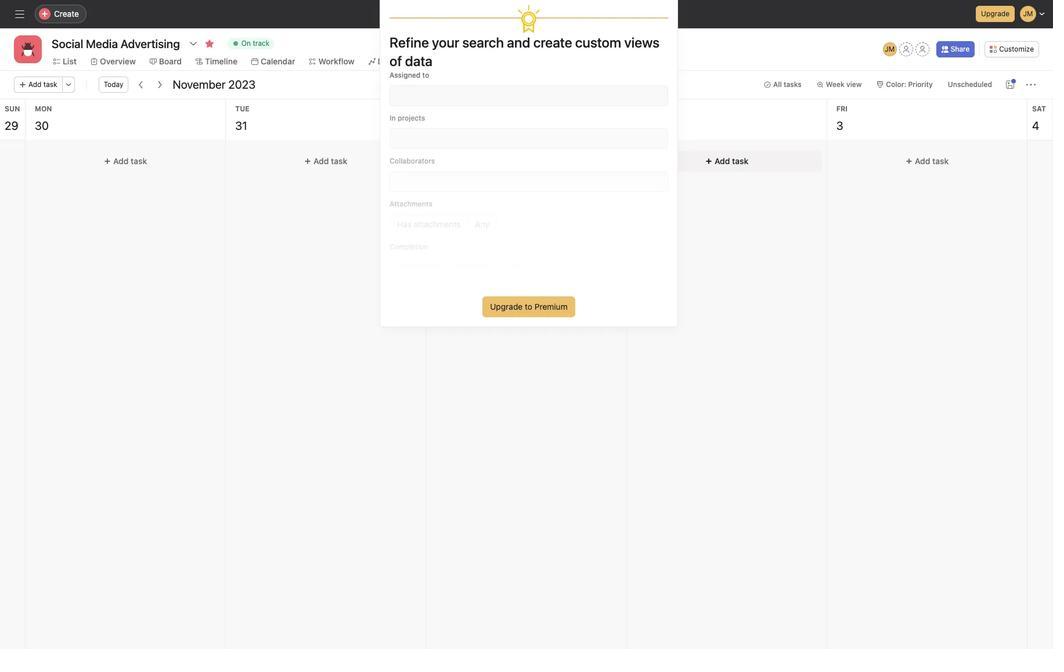 Task type: locate. For each thing, give the bounding box(es) containing it.
sun 29
[[5, 105, 20, 132]]

to for assigned
[[423, 71, 429, 80]]

add task
[[28, 80, 57, 89], [113, 156, 147, 166], [314, 156, 348, 166], [715, 156, 749, 166], [915, 156, 949, 166]]

0 horizontal spatial upgrade
[[490, 302, 523, 312]]

1 vertical spatial upgrade
[[490, 302, 523, 312]]

30
[[35, 119, 49, 132]]

in projects
[[390, 114, 425, 123]]

board link
[[150, 55, 182, 68]]

list link
[[53, 55, 77, 68]]

upgrade for upgrade to premium
[[490, 302, 523, 312]]

upgrade inside refine your search and create custom views of data dialog
[[490, 302, 523, 312]]

upgrade to premium button
[[483, 297, 575, 318]]

completion
[[390, 243, 428, 251]]

0 horizontal spatial more actions image
[[65, 81, 72, 88]]

overview
[[100, 56, 136, 66]]

premium
[[535, 302, 568, 312]]

and
[[507, 34, 530, 51]]

in
[[390, 114, 396, 123]]

1 option group from the top
[[390, 214, 668, 235]]

remove from starred image
[[205, 39, 214, 48]]

1 horizontal spatial any radio
[[502, 257, 531, 278]]

0 horizontal spatial to
[[423, 71, 429, 80]]

more actions image down list link
[[65, 81, 72, 88]]

Any radio
[[468, 214, 497, 235], [502, 257, 531, 278]]

incomplete
[[453, 263, 495, 272]]

add
[[28, 80, 42, 89], [113, 156, 129, 166], [314, 156, 329, 166], [715, 156, 730, 166], [915, 156, 931, 166]]

4
[[1033, 119, 1040, 132]]

any radio up 'upgrade to premium'
[[502, 257, 531, 278]]

all
[[774, 80, 782, 89]]

1 horizontal spatial upgrade
[[982, 9, 1010, 18]]

0 vertical spatial any radio
[[468, 214, 497, 235]]

0 vertical spatial any
[[475, 220, 490, 229]]

workflow
[[319, 56, 355, 66]]

jm
[[885, 45, 895, 53]]

calendar link
[[251, 55, 295, 68]]

tue 31
[[235, 105, 250, 132]]

expand sidebar image
[[15, 9, 24, 19]]

Has attachments radio
[[390, 214, 468, 235]]

board
[[159, 56, 182, 66]]

timeline
[[205, 56, 238, 66]]

to
[[423, 71, 429, 80], [525, 302, 533, 312]]

sun
[[5, 105, 20, 113]]

bug image
[[21, 42, 35, 56]]

sat 4
[[1033, 105, 1047, 132]]

1 vertical spatial option group
[[390, 257, 668, 278]]

calendar
[[261, 56, 295, 66]]

task
[[43, 80, 57, 89], [131, 156, 147, 166], [331, 156, 348, 166], [732, 156, 749, 166], [933, 156, 949, 166]]

color: priority button
[[872, 77, 938, 93]]

None text field
[[49, 33, 183, 54], [390, 85, 668, 106], [390, 128, 668, 149], [390, 171, 668, 192], [49, 33, 183, 54], [390, 85, 668, 106], [390, 128, 668, 149], [390, 171, 668, 192]]

upgrade
[[982, 9, 1010, 18], [490, 302, 523, 312]]

to left premium
[[525, 302, 533, 312]]

of
[[390, 53, 402, 69]]

any up 'upgrade to premium'
[[509, 263, 523, 272]]

any radio up incomplete
[[468, 214, 497, 235]]

Completed radio
[[390, 257, 446, 278]]

option group
[[390, 214, 668, 235], [390, 257, 668, 278]]

0 vertical spatial to
[[423, 71, 429, 80]]

0 vertical spatial option group
[[390, 214, 668, 235]]

thu
[[636, 105, 652, 113]]

today button
[[99, 77, 129, 93]]

overview link
[[91, 55, 136, 68]]

0 vertical spatial upgrade
[[982, 9, 1010, 18]]

option group containing completed
[[390, 257, 668, 278]]

november
[[173, 78, 226, 91]]

any for the topmost the any option
[[475, 220, 490, 229]]

track
[[253, 39, 270, 48]]

to down "data"
[[423, 71, 429, 80]]

to inside upgrade to premium button
[[525, 302, 533, 312]]

29
[[5, 119, 18, 132]]

upgrade up the customize "dropdown button" in the right top of the page
[[982, 9, 1010, 18]]

1 horizontal spatial to
[[525, 302, 533, 312]]

1 vertical spatial any
[[509, 263, 523, 272]]

priority
[[909, 80, 933, 89]]

mon 30
[[35, 105, 52, 132]]

customize button
[[985, 41, 1040, 57]]

0 horizontal spatial any radio
[[468, 214, 497, 235]]

any up incomplete
[[475, 220, 490, 229]]

2 option group from the top
[[390, 257, 668, 278]]

timeline link
[[196, 55, 238, 68]]

1 vertical spatial to
[[525, 302, 533, 312]]

option group containing has attachments
[[390, 214, 668, 235]]

create
[[54, 9, 79, 19]]

data
[[405, 53, 433, 69]]

completed
[[397, 263, 438, 272]]

more actions image
[[1027, 80, 1036, 89], [65, 81, 72, 88]]

more actions image right the save options image
[[1027, 80, 1036, 89]]

Incomplete radio
[[445, 257, 502, 278]]

any for bottommost the any option
[[509, 263, 523, 272]]

1 horizontal spatial any
[[509, 263, 523, 272]]

projects
[[398, 114, 425, 123]]

week view
[[826, 80, 862, 89]]

any
[[475, 220, 490, 229], [509, 263, 523, 272]]

add task button
[[14, 77, 63, 93], [30, 151, 221, 172], [231, 151, 421, 172], [632, 151, 822, 172], [832, 151, 1023, 172]]

1
[[436, 119, 441, 132]]

upgrade left premium
[[490, 302, 523, 312]]

mon
[[35, 105, 52, 113]]

sat
[[1033, 105, 1047, 113]]

0 horizontal spatial any
[[475, 220, 490, 229]]



Task type: vqa. For each thing, say whether or not it's contained in the screenshot.
Upgrade within the button
yes



Task type: describe. For each thing, give the bounding box(es) containing it.
refine your search and create custom views of data dialog
[[380, 0, 678, 327]]

thu 2
[[636, 105, 652, 132]]

upgrade to premium
[[490, 302, 568, 312]]

to for upgrade
[[525, 302, 533, 312]]

jm button
[[883, 42, 897, 56]]

2
[[641, 119, 648, 132]]

dashboard
[[378, 56, 420, 66]]

create
[[534, 34, 572, 51]]

all tasks
[[774, 80, 802, 89]]

search
[[463, 34, 504, 51]]

week view button
[[812, 77, 867, 93]]

dashboard link
[[369, 55, 420, 68]]

view
[[847, 80, 862, 89]]

color: priority
[[886, 80, 933, 89]]

1 vertical spatial any radio
[[502, 257, 531, 278]]

3
[[837, 119, 844, 132]]

color:
[[886, 80, 907, 89]]

views
[[625, 34, 660, 51]]

has
[[397, 220, 412, 229]]

unscheduled button
[[943, 77, 998, 93]]

upgrade button
[[976, 6, 1015, 22]]

list
[[63, 56, 77, 66]]

your
[[432, 34, 459, 51]]

next week image
[[155, 80, 165, 89]]

create button
[[35, 5, 87, 23]]

customize
[[1000, 45, 1034, 53]]

fri
[[837, 105, 848, 113]]

november 2023
[[173, 78, 256, 91]]

workflow link
[[309, 55, 355, 68]]

has attachments
[[397, 220, 461, 229]]

refine your search and create custom views of data
[[390, 34, 660, 69]]

2023
[[228, 78, 256, 91]]

unscheduled
[[948, 80, 993, 89]]

all tasks button
[[759, 77, 807, 93]]

on
[[242, 39, 251, 48]]

show options image
[[189, 39, 198, 48]]

wed
[[436, 105, 452, 113]]

on track button
[[222, 35, 280, 52]]

refine
[[390, 34, 429, 51]]

assigned
[[390, 71, 421, 80]]

on track
[[242, 39, 270, 48]]

save options image
[[1006, 80, 1015, 89]]

attachments
[[390, 200, 433, 209]]

upgrade for upgrade
[[982, 9, 1010, 18]]

share button
[[937, 41, 975, 57]]

assigned to
[[390, 71, 429, 80]]

collaborators
[[390, 157, 435, 166]]

week
[[826, 80, 845, 89]]

today
[[104, 80, 123, 89]]

tue
[[235, 105, 250, 113]]

fri 3
[[837, 105, 848, 132]]

31
[[235, 119, 247, 132]]

previous week image
[[137, 80, 146, 89]]

custom
[[575, 34, 622, 51]]

share
[[951, 45, 970, 53]]

wed 1
[[436, 105, 452, 132]]

1 horizontal spatial more actions image
[[1027, 80, 1036, 89]]

tasks
[[784, 80, 802, 89]]

attachments
[[414, 220, 461, 229]]



